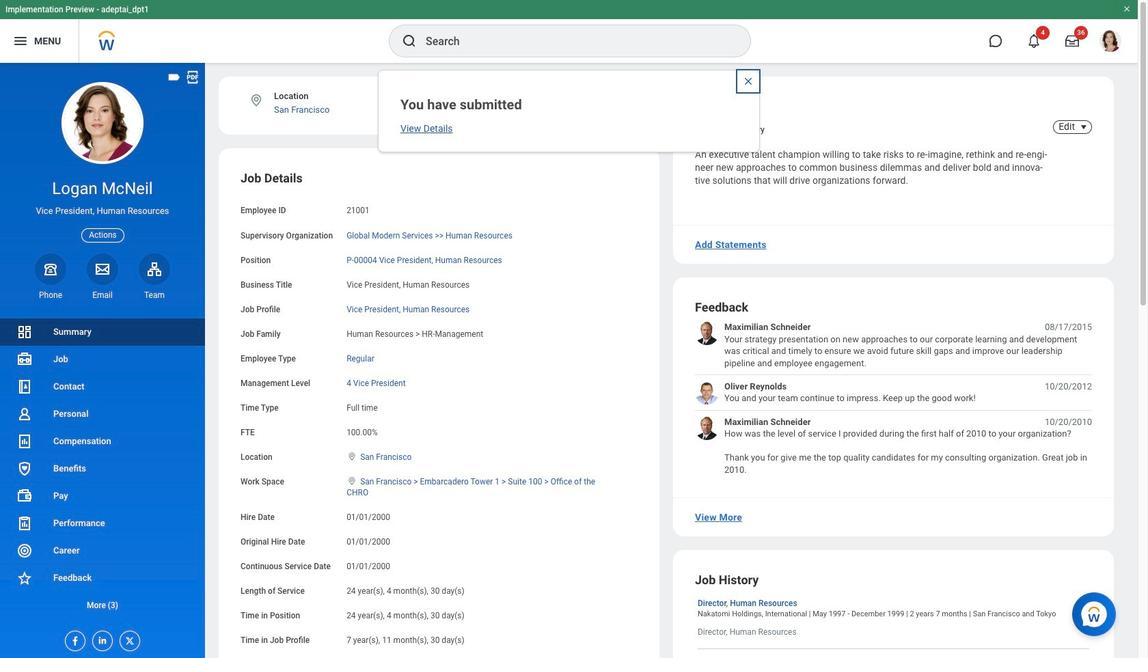 Task type: vqa. For each thing, say whether or not it's contained in the screenshot.
search image
yes



Task type: describe. For each thing, give the bounding box(es) containing it.
close image
[[743, 76, 754, 87]]

compensation image
[[16, 433, 33, 450]]

view team image
[[146, 261, 163, 277]]

navigation pane region
[[0, 63, 205, 658]]

close environment banner image
[[1123, 5, 1131, 13]]

job image
[[16, 351, 33, 368]]

Search Workday  search field
[[426, 26, 723, 56]]

phone image
[[41, 261, 60, 277]]

1 horizontal spatial list
[[695, 321, 1092, 476]]

contact image
[[16, 379, 33, 395]]

performance image
[[16, 515, 33, 532]]

summary image
[[16, 324, 33, 340]]

tag image
[[167, 70, 182, 85]]

x image
[[120, 632, 135, 647]]

location image
[[347, 477, 358, 486]]

full time element
[[347, 401, 378, 413]]

pay image
[[16, 488, 33, 504]]

profile logan mcneil image
[[1100, 30, 1122, 55]]

search image
[[401, 33, 418, 49]]

inbox large image
[[1066, 34, 1079, 48]]

personal image
[[16, 406, 33, 422]]

linkedin image
[[93, 632, 108, 646]]

0 vertical spatial location image
[[249, 93, 264, 108]]

1 employee's photo (maximilian schneider) image from the top
[[695, 321, 719, 345]]

1 vertical spatial location image
[[347, 452, 358, 462]]



Task type: locate. For each thing, give the bounding box(es) containing it.
employee's photo (oliver reynolds) image
[[695, 381, 719, 405]]

banner
[[0, 0, 1138, 63]]

1 vertical spatial employee's photo (maximilian schneider) image
[[695, 416, 719, 440]]

group
[[241, 171, 638, 647]]

location image
[[249, 93, 264, 108], [347, 452, 358, 462]]

employee's photo (maximilian schneider) image up employee's photo (oliver reynolds)
[[695, 321, 719, 345]]

employee's photo (maximilian schneider) image down employee's photo (oliver reynolds)
[[695, 416, 719, 440]]

phone logan mcneil element
[[35, 290, 66, 301]]

notifications large image
[[1027, 34, 1041, 48]]

team logan mcneil element
[[139, 290, 170, 301]]

facebook image
[[66, 632, 81, 647]]

employee's photo (maximilian schneider) image
[[695, 321, 719, 345], [695, 416, 719, 440]]

career image
[[16, 543, 33, 559]]

feedback image
[[16, 570, 33, 586]]

mail image
[[94, 261, 111, 277]]

dialog
[[378, 70, 760, 152]]

0 horizontal spatial list
[[0, 319, 205, 619]]

email logan mcneil element
[[87, 290, 118, 301]]

caret down image
[[1076, 122, 1092, 133]]

0 vertical spatial employee's photo (maximilian schneider) image
[[695, 321, 719, 345]]

justify image
[[12, 33, 29, 49]]

benefits image
[[16, 461, 33, 477]]

1 horizontal spatial location image
[[347, 452, 358, 462]]

0 horizontal spatial location image
[[249, 93, 264, 108]]

view printable version (pdf) image
[[185, 70, 200, 85]]

list
[[0, 319, 205, 619], [695, 321, 1092, 476]]

personal summary element
[[695, 122, 765, 135]]

2 employee's photo (maximilian schneider) image from the top
[[695, 416, 719, 440]]



